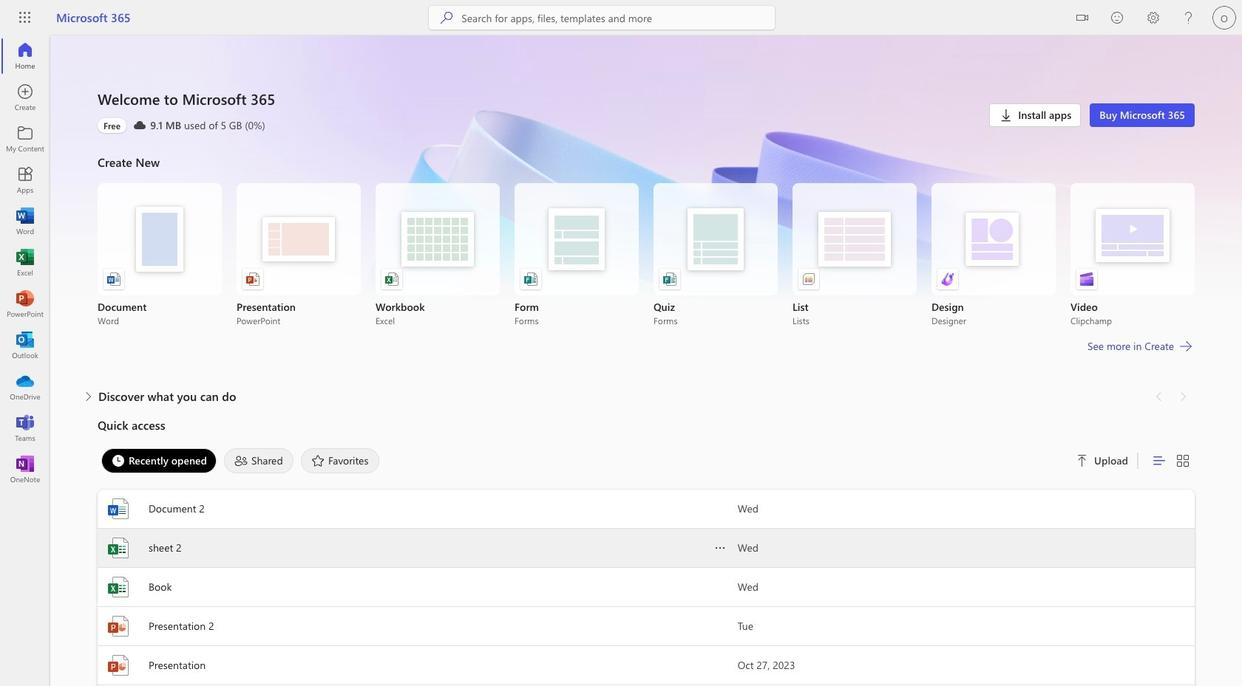 Task type: describe. For each thing, give the bounding box(es) containing it.
Search box. Suggestions appear as you type. search field
[[462, 6, 775, 30]]

name presentation 2 cell
[[98, 615, 738, 639]]

word image
[[18, 214, 33, 229]]

onedrive image
[[18, 380, 33, 395]]

lists list image
[[802, 272, 816, 287]]

excel image
[[18, 256, 33, 271]]

my content image
[[18, 132, 33, 146]]

onenote image
[[18, 463, 33, 478]]

excel workbook image
[[384, 272, 399, 287]]

word document image
[[106, 272, 121, 287]]

powerpoint image
[[18, 297, 33, 312]]

account manager for orlandogary85@gmail.com image
[[1213, 6, 1236, 30]]

forms survey image
[[524, 272, 538, 287]]

teams image
[[18, 421, 33, 436]]

this account doesn't have a microsoft 365 subscription. click to view your benefits. tooltip
[[98, 118, 127, 133]]

outlook image
[[18, 339, 33, 353]]

home image
[[18, 49, 33, 64]]

create new element
[[98, 151, 1195, 385]]

name book cell
[[98, 576, 738, 600]]

name presentation cell
[[98, 654, 738, 678]]

recently opened element
[[101, 449, 217, 474]]

create image
[[18, 90, 33, 105]]

powerpoint presentation image
[[245, 272, 260, 287]]

powerpoint image for name presentation cell
[[106, 654, 130, 678]]



Task type: locate. For each thing, give the bounding box(es) containing it.
excel image for name sheet 2 cell
[[106, 537, 130, 560]]

name sheet 2 cell
[[98, 537, 738, 560]]

word image
[[106, 498, 130, 521]]

designer design image
[[941, 272, 955, 287]]

1 vertical spatial excel image
[[106, 576, 130, 600]]

banner
[[0, 0, 1242, 38]]

shared element
[[224, 449, 294, 474]]

apps image
[[18, 173, 33, 188]]

clipchamp video image
[[1080, 272, 1094, 287]]

1 tab from the left
[[98, 449, 220, 474]]

2 excel image from the top
[[106, 576, 130, 600]]

excel image
[[106, 537, 130, 560], [106, 576, 130, 600]]

tab list
[[98, 445, 1059, 478]]

powerpoint image
[[106, 615, 130, 639], [106, 654, 130, 678]]

tab
[[98, 449, 220, 474], [220, 449, 297, 474], [297, 449, 383, 474]]

navigation
[[0, 35, 50, 491]]

designer design image
[[941, 272, 955, 287]]

0 vertical spatial excel image
[[106, 537, 130, 560]]

new quiz image
[[663, 272, 677, 287]]

2 tab from the left
[[220, 449, 297, 474]]

name document 2 cell
[[98, 498, 738, 521]]

None search field
[[429, 6, 775, 30]]

application
[[0, 35, 1242, 687]]

1 excel image from the top
[[106, 537, 130, 560]]

powerpoint image for name presentation 2 cell
[[106, 615, 130, 639]]

excel image for "name book" cell
[[106, 576, 130, 600]]

list
[[98, 183, 1195, 327]]

favorites element
[[301, 449, 380, 474]]

2 powerpoint image from the top
[[106, 654, 130, 678]]

0 vertical spatial powerpoint image
[[106, 615, 130, 639]]

1 vertical spatial powerpoint image
[[106, 654, 130, 678]]

1 powerpoint image from the top
[[106, 615, 130, 639]]

3 tab from the left
[[297, 449, 383, 474]]



Task type: vqa. For each thing, say whether or not it's contained in the screenshot.
1st tab from right
yes



